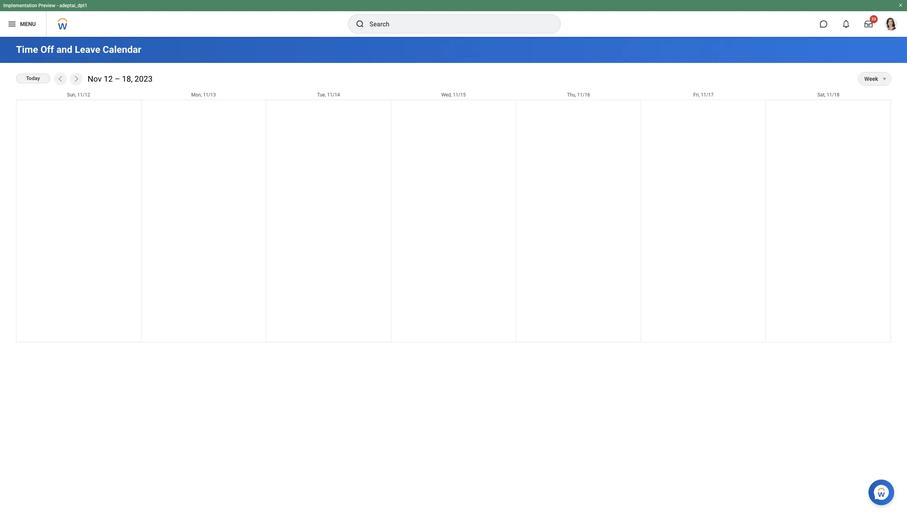 Task type: vqa. For each thing, say whether or not it's contained in the screenshot.
Profile Logan McNeil element
no



Task type: describe. For each thing, give the bounding box(es) containing it.
week button
[[859, 73, 878, 85]]

sun,
[[67, 92, 76, 98]]

close environment banner image
[[898, 3, 903, 8]]

thu, 11/16
[[567, 92, 590, 98]]

11/14
[[327, 92, 340, 98]]

notifications large image
[[842, 20, 850, 28]]

profile logan mcneil image
[[885, 18, 898, 32]]

Search Workday  search field
[[370, 15, 544, 33]]

menu button
[[0, 11, 46, 37]]

sat,
[[818, 92, 826, 98]]

wed,
[[441, 92, 452, 98]]

18,
[[122, 74, 133, 84]]

search image
[[355, 19, 365, 29]]

today button
[[16, 74, 50, 83]]

time
[[16, 44, 38, 55]]

thu,
[[567, 92, 576, 98]]

wed, 11/15
[[441, 92, 466, 98]]

–
[[115, 74, 120, 84]]

-
[[57, 3, 58, 8]]

11/16
[[577, 92, 590, 98]]

11/18
[[827, 92, 840, 98]]

11/15
[[453, 92, 466, 98]]

implementation
[[3, 3, 37, 8]]

11/12
[[77, 92, 90, 98]]

fri,
[[693, 92, 700, 98]]

off
[[40, 44, 54, 55]]

preview
[[38, 3, 55, 8]]

nov 12 – 18, 2023
[[88, 74, 153, 84]]

11/17
[[701, 92, 714, 98]]

chevron right image
[[72, 75, 80, 83]]

sat, 11/18
[[818, 92, 840, 98]]

tue, 11/14
[[317, 92, 340, 98]]



Task type: locate. For each thing, give the bounding box(es) containing it.
week
[[865, 76, 878, 82]]

menu banner
[[0, 0, 907, 37]]

adeptai_dpt1
[[59, 3, 87, 8]]

calendar
[[103, 44, 141, 55]]

33
[[872, 17, 876, 21]]

menu
[[20, 21, 36, 27]]

12
[[104, 74, 113, 84]]

today
[[26, 75, 40, 81]]

inbox large image
[[865, 20, 873, 28]]

mon,
[[191, 92, 202, 98]]

fri, 11/17
[[693, 92, 714, 98]]

33 button
[[860, 15, 878, 33]]

chevron left image
[[56, 75, 64, 83]]

time off and leave calendar
[[16, 44, 141, 55]]

11/13
[[203, 92, 216, 98]]

2023
[[135, 74, 153, 84]]

and
[[56, 44, 72, 55]]

nov
[[88, 74, 102, 84]]

implementation preview -   adeptai_dpt1
[[3, 3, 87, 8]]

time off and leave calendar main content
[[0, 37, 907, 350]]

mon, 11/13
[[191, 92, 216, 98]]

caret down image
[[880, 76, 890, 82]]

sun, 11/12
[[67, 92, 90, 98]]

tue,
[[317, 92, 326, 98]]

justify image
[[7, 19, 17, 29]]

leave
[[75, 44, 100, 55]]



